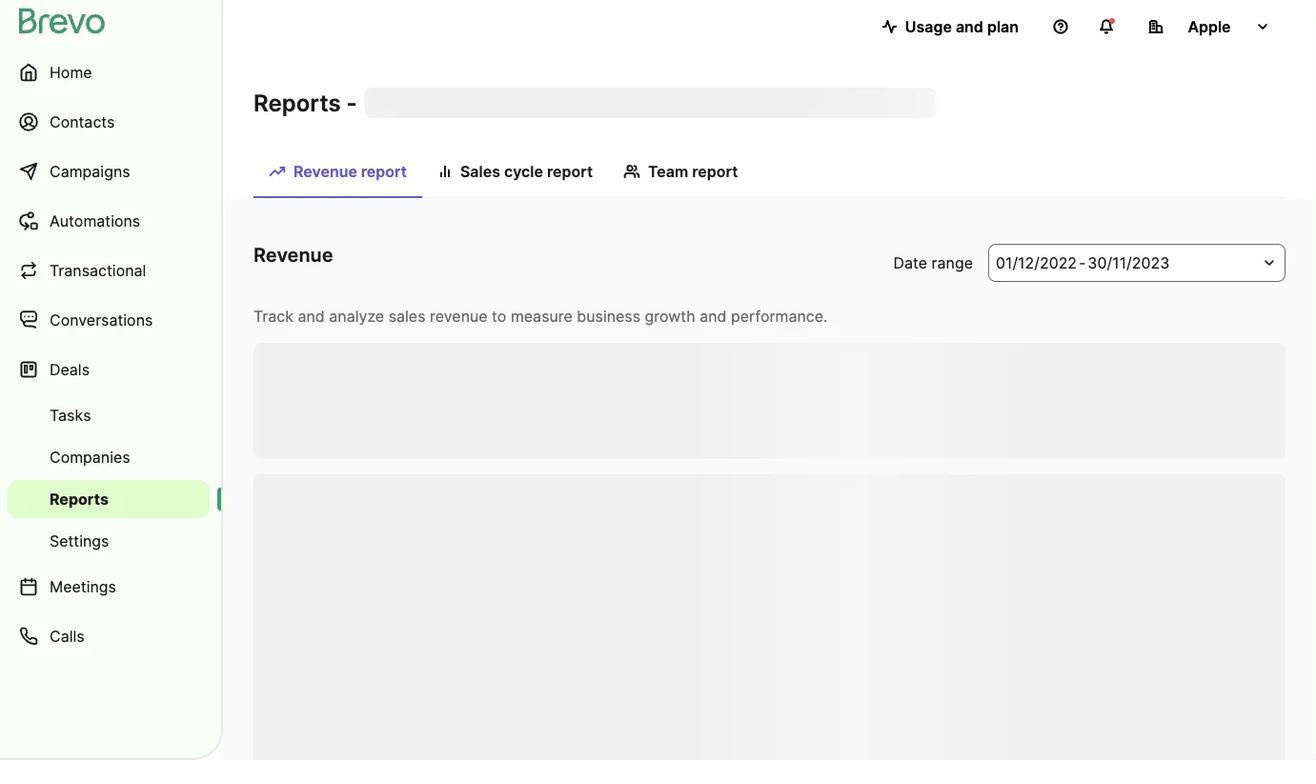 Task type: locate. For each thing, give the bounding box(es) containing it.
- right 01/12/2022
[[1079, 254, 1086, 272]]

revenue report link
[[254, 153, 422, 198]]

reports inside reports link
[[50, 490, 109, 509]]

0 horizontal spatial reports
[[50, 490, 109, 509]]

revenue for revenue report
[[294, 162, 357, 181]]

and right growth
[[700, 307, 727, 326]]

0 vertical spatial revenue
[[294, 162, 357, 181]]

2 horizontal spatial report
[[692, 162, 738, 181]]

3 report from the left
[[692, 162, 738, 181]]

sales
[[389, 307, 426, 326]]

home
[[50, 63, 92, 81]]

and
[[956, 17, 984, 36], [298, 307, 325, 326], [700, 307, 727, 326]]

0 vertical spatial reports
[[254, 89, 341, 117]]

conversations
[[50, 311, 153, 329]]

plan
[[987, 17, 1019, 36]]

revenue up track
[[254, 244, 333, 267]]

1 horizontal spatial -
[[1079, 254, 1086, 272]]

0 horizontal spatial report
[[361, 162, 407, 181]]

meetings link
[[8, 564, 210, 610]]

deals
[[50, 360, 90, 379]]

analyze
[[329, 307, 384, 326]]

tab list
[[254, 153, 1286, 198]]

revenue down reports -
[[294, 162, 357, 181]]

revenue inside tab list
[[294, 162, 357, 181]]

tasks
[[50, 406, 91, 425]]

revenue
[[430, 307, 488, 326]]

measure
[[511, 307, 573, 326]]

and for usage
[[956, 17, 984, 36]]

and right track
[[298, 307, 325, 326]]

team report
[[648, 162, 738, 181]]

transactional
[[50, 261, 146, 280]]

reports up revenue report link
[[254, 89, 341, 117]]

1 vertical spatial revenue
[[254, 244, 333, 267]]

reports up settings
[[50, 490, 109, 509]]

companies
[[50, 448, 130, 467]]

performance.
[[731, 307, 828, 326]]

0 horizontal spatial -
[[346, 89, 357, 117]]

2 horizontal spatial and
[[956, 17, 984, 36]]

and left plan
[[956, 17, 984, 36]]

calls link
[[8, 614, 210, 660]]

report
[[361, 162, 407, 181], [547, 162, 593, 181], [692, 162, 738, 181]]

1 horizontal spatial reports
[[254, 89, 341, 117]]

- up the revenue report
[[346, 89, 357, 117]]

reports
[[254, 89, 341, 117], [50, 490, 109, 509]]

0 vertical spatial -
[[346, 89, 357, 117]]

revenue
[[294, 162, 357, 181], [254, 244, 333, 267]]

1 vertical spatial reports
[[50, 490, 109, 509]]

reports for reports
[[50, 490, 109, 509]]

report for revenue report
[[361, 162, 407, 181]]

0 horizontal spatial and
[[298, 307, 325, 326]]

and for track
[[298, 307, 325, 326]]

report for team report
[[692, 162, 738, 181]]

-
[[346, 89, 357, 117], [1079, 254, 1086, 272]]

1 horizontal spatial report
[[547, 162, 593, 181]]

1 horizontal spatial and
[[700, 307, 727, 326]]

tab list containing revenue report
[[254, 153, 1286, 198]]

date
[[894, 254, 928, 272]]

usage
[[905, 17, 952, 36]]

team
[[648, 162, 689, 181]]

1 report from the left
[[361, 162, 407, 181]]

1 vertical spatial -
[[1079, 254, 1086, 272]]

campaigns
[[50, 162, 130, 181]]

and inside button
[[956, 17, 984, 36]]

companies link
[[8, 438, 210, 477]]

revenue report
[[294, 162, 407, 181]]



Task type: describe. For each thing, give the bounding box(es) containing it.
track
[[254, 307, 294, 326]]

contacts
[[50, 112, 115, 131]]

sales cycle report link
[[422, 153, 608, 196]]

campaigns link
[[8, 149, 210, 194]]

date range
[[894, 254, 973, 272]]

apple
[[1188, 17, 1231, 36]]

revenue for revenue
[[254, 244, 333, 267]]

- for 01/12/2022
[[1079, 254, 1086, 272]]

contacts link
[[8, 99, 210, 145]]

track and analyze sales revenue to measure business growth and performance.
[[254, 307, 828, 326]]

sales cycle report
[[460, 162, 593, 181]]

home link
[[8, 50, 210, 95]]

sales
[[460, 162, 500, 181]]

conversations link
[[8, 297, 210, 343]]

01/12/2022 - 30/11/2023
[[996, 254, 1170, 272]]

2 report from the left
[[547, 162, 593, 181]]

calls
[[50, 627, 84, 646]]

growth
[[645, 307, 696, 326]]

01/12/2022
[[996, 254, 1077, 272]]

settings
[[50, 532, 109, 550]]

apple button
[[1133, 8, 1286, 46]]

automations link
[[8, 198, 210, 244]]

reports link
[[8, 480, 210, 519]]

30/11/2023
[[1088, 254, 1170, 272]]

deals link
[[8, 347, 210, 393]]

business
[[577, 307, 641, 326]]

range
[[932, 254, 973, 272]]

to
[[492, 307, 507, 326]]

tasks link
[[8, 397, 210, 435]]

automations
[[50, 212, 140, 230]]

settings link
[[8, 522, 210, 560]]

usage and plan button
[[867, 8, 1034, 46]]

reports -
[[254, 89, 357, 117]]

transactional link
[[8, 248, 210, 294]]

cycle
[[504, 162, 543, 181]]

reports for reports -
[[254, 89, 341, 117]]

team report link
[[608, 153, 753, 196]]

meetings
[[50, 578, 116, 596]]

- for reports
[[346, 89, 357, 117]]

usage and plan
[[905, 17, 1019, 36]]



Task type: vqa. For each thing, say whether or not it's contained in the screenshot.
Track and
yes



